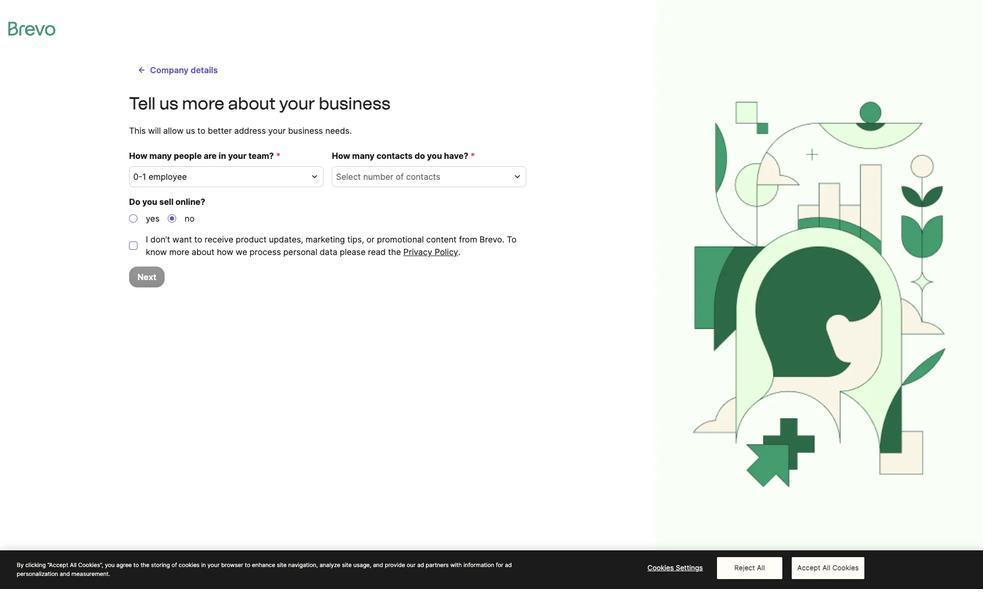 Task type: locate. For each thing, give the bounding box(es) containing it.
about inside the i don't want to receive product updates, marketing tips, or promotional content from brevo. to know more about how we process personal data please read the
[[192, 247, 215, 257]]

of down how many contacts do you have? *
[[396, 171, 404, 182]]

company details button
[[129, 60, 226, 81]]

more
[[182, 94, 224, 113], [169, 247, 189, 257]]

many for contacts
[[352, 151, 375, 161]]

1 vertical spatial the
[[141, 562, 149, 569]]

site right enhance
[[277, 562, 287, 569]]

of right storing
[[172, 562, 177, 569]]

sell
[[159, 197, 174, 207]]

more up better
[[182, 94, 224, 113]]

all
[[70, 562, 77, 569], [757, 564, 765, 572], [823, 564, 831, 572]]

analyze
[[320, 562, 340, 569]]

in
[[219, 151, 226, 161], [201, 562, 206, 569]]

2 vertical spatial you
[[105, 562, 115, 569]]

the inside by clicking "accept all cookies", you agree to the storing of cookies in your browser to enhance site navigation, analyze site usage, and provide our ad partners with information for ad personalization and measurement.
[[141, 562, 149, 569]]

1 vertical spatial in
[[201, 562, 206, 569]]

1 many from the left
[[149, 151, 172, 161]]

1 horizontal spatial cookies
[[833, 564, 859, 572]]

contacts up select number of contacts at the top of page
[[377, 151, 413, 161]]

privacy
[[404, 247, 432, 257]]

site left usage, at the bottom of the page
[[342, 562, 352, 569]]

all right accept
[[823, 564, 831, 572]]

1 vertical spatial and
[[60, 570, 70, 577]]

0 horizontal spatial you
[[105, 562, 115, 569]]

cookies inside button
[[833, 564, 859, 572]]

1 how from the left
[[129, 151, 148, 161]]

1 horizontal spatial of
[[396, 171, 404, 182]]

many for people
[[149, 151, 172, 161]]

cookies left settings
[[648, 564, 674, 572]]

1 horizontal spatial in
[[219, 151, 226, 161]]

the down "promotional"
[[388, 247, 401, 257]]

* right have?
[[471, 151, 475, 161]]

about down the receive
[[192, 247, 215, 257]]

0 horizontal spatial ad
[[417, 562, 424, 569]]

0 vertical spatial the
[[388, 247, 401, 257]]

we
[[236, 247, 247, 257]]

us right allow
[[186, 125, 195, 136]]

0 horizontal spatial site
[[277, 562, 287, 569]]

business
[[319, 94, 390, 113], [288, 125, 323, 136]]

in right cookies
[[201, 562, 206, 569]]

accept
[[798, 564, 821, 572]]

to
[[198, 125, 206, 136], [194, 234, 202, 245], [133, 562, 139, 569], [245, 562, 250, 569]]

all right "accept
[[70, 562, 77, 569]]

of
[[396, 171, 404, 182], [172, 562, 177, 569]]

1 vertical spatial about
[[192, 247, 215, 257]]

0 vertical spatial about
[[228, 94, 276, 113]]

to inside the i don't want to receive product updates, marketing tips, or promotional content from brevo. to know more about how we process personal data please read the
[[194, 234, 202, 245]]

2 how from the left
[[332, 151, 350, 161]]

1 horizontal spatial how
[[332, 151, 350, 161]]

about up address
[[228, 94, 276, 113]]

0 vertical spatial you
[[427, 151, 442, 161]]

1 vertical spatial us
[[186, 125, 195, 136]]

all inside the reject all 'button'
[[757, 564, 765, 572]]

accept all cookies
[[798, 564, 859, 572]]

many up 0-1 employee
[[149, 151, 172, 161]]

1 site from the left
[[277, 562, 287, 569]]

company details
[[150, 65, 218, 75]]

how many people are in your team? *
[[129, 151, 281, 161]]

all for reject all
[[757, 564, 765, 572]]

contacts down do
[[406, 171, 441, 182]]

usage,
[[353, 562, 372, 569]]

0 horizontal spatial in
[[201, 562, 206, 569]]

0-1 employee
[[133, 171, 187, 182]]

number
[[363, 171, 394, 182]]

ad
[[417, 562, 424, 569], [505, 562, 512, 569]]

clicking
[[25, 562, 46, 569]]

ad right for
[[505, 562, 512, 569]]

0 horizontal spatial about
[[192, 247, 215, 257]]

1 vertical spatial you
[[142, 197, 157, 207]]

address
[[234, 125, 266, 136]]

many up number
[[352, 151, 375, 161]]

provide
[[385, 562, 405, 569]]

more down want
[[169, 247, 189, 257]]

all right reject
[[757, 564, 765, 572]]

site
[[277, 562, 287, 569], [342, 562, 352, 569]]

1 horizontal spatial the
[[388, 247, 401, 257]]

how up 0-
[[129, 151, 148, 161]]

us
[[159, 94, 178, 113], [186, 125, 195, 136]]

0 horizontal spatial of
[[172, 562, 177, 569]]

1 vertical spatial of
[[172, 562, 177, 569]]

by
[[17, 562, 24, 569]]

partners
[[426, 562, 449, 569]]

are
[[204, 151, 217, 161]]

do
[[415, 151, 425, 161]]

1 vertical spatial more
[[169, 247, 189, 257]]

and
[[373, 562, 383, 569], [60, 570, 70, 577]]

policy
[[435, 247, 458, 257]]

and down "accept
[[60, 570, 70, 577]]

1 horizontal spatial all
[[757, 564, 765, 572]]

in right are
[[219, 151, 226, 161]]

0 horizontal spatial how
[[129, 151, 148, 161]]

how many contacts do you have? *
[[332, 151, 475, 161]]

business left the 'needs.'
[[288, 125, 323, 136]]

how for how many people are in your team? *
[[129, 151, 148, 161]]

1 horizontal spatial ad
[[505, 562, 512, 569]]

1
[[142, 171, 146, 182]]

0 vertical spatial us
[[159, 94, 178, 113]]

this
[[129, 125, 146, 136]]

know
[[146, 247, 167, 257]]

0 vertical spatial in
[[219, 151, 226, 161]]

receive
[[205, 234, 233, 245]]

contacts inside popup button
[[406, 171, 441, 182]]

0 horizontal spatial the
[[141, 562, 149, 569]]

2 * from the left
[[471, 151, 475, 161]]

storing
[[151, 562, 170, 569]]

cookies inside button
[[648, 564, 674, 572]]

enhance
[[252, 562, 275, 569]]

0 horizontal spatial many
[[149, 151, 172, 161]]

1 horizontal spatial many
[[352, 151, 375, 161]]

1 vertical spatial business
[[288, 125, 323, 136]]

2 cookies from the left
[[833, 564, 859, 572]]

0 vertical spatial of
[[396, 171, 404, 182]]

1 vertical spatial contacts
[[406, 171, 441, 182]]

the left storing
[[141, 562, 149, 569]]

the
[[388, 247, 401, 257], [141, 562, 149, 569]]

to right want
[[194, 234, 202, 245]]

cookies
[[648, 564, 674, 572], [833, 564, 859, 572]]

no
[[185, 213, 195, 224]]

accept all cookies button
[[792, 557, 865, 579]]

0 horizontal spatial *
[[276, 151, 281, 161]]

2 many from the left
[[352, 151, 375, 161]]

ad right our
[[417, 562, 424, 569]]

business up the 'needs.'
[[319, 94, 390, 113]]

0 horizontal spatial us
[[159, 94, 178, 113]]

* right team?
[[276, 151, 281, 161]]

i don't want to receive product updates, marketing tips, or promotional content from brevo. to know more about how we process personal data please read the
[[146, 234, 517, 257]]

2 horizontal spatial all
[[823, 564, 831, 572]]

your
[[279, 94, 315, 113], [268, 125, 286, 136], [228, 151, 247, 161], [208, 562, 220, 569]]

how up 'select'
[[332, 151, 350, 161]]

1 horizontal spatial site
[[342, 562, 352, 569]]

how
[[129, 151, 148, 161], [332, 151, 350, 161]]

cookies right accept
[[833, 564, 859, 572]]

and right usage, at the bottom of the page
[[373, 562, 383, 569]]

team?
[[249, 151, 274, 161]]

*
[[276, 151, 281, 161], [471, 151, 475, 161]]

0 horizontal spatial cookies
[[648, 564, 674, 572]]

select number of contacts
[[336, 171, 441, 182]]

by clicking "accept all cookies", you agree to the storing of cookies in your browser to enhance site navigation, analyze site usage, and provide our ad partners with information for ad personalization and measurement.
[[17, 562, 512, 577]]

0 horizontal spatial all
[[70, 562, 77, 569]]

us right tell
[[159, 94, 178, 113]]

0 vertical spatial and
[[373, 562, 383, 569]]

all inside accept all cookies button
[[823, 564, 831, 572]]

1 * from the left
[[276, 151, 281, 161]]

you
[[427, 151, 442, 161], [142, 197, 157, 207], [105, 562, 115, 569]]

1 ad from the left
[[417, 562, 424, 569]]

1 cookies from the left
[[648, 564, 674, 572]]

online?
[[176, 197, 205, 207]]

1 horizontal spatial you
[[142, 197, 157, 207]]

2 horizontal spatial you
[[427, 151, 442, 161]]

cookies settings
[[648, 564, 703, 572]]

about
[[228, 94, 276, 113], [192, 247, 215, 257]]

1 horizontal spatial *
[[471, 151, 475, 161]]

personalization
[[17, 570, 58, 577]]

to
[[507, 234, 517, 245]]

tips,
[[347, 234, 364, 245]]

agree
[[116, 562, 132, 569]]



Task type: describe. For each thing, give the bounding box(es) containing it.
personal
[[283, 247, 317, 257]]

data
[[320, 247, 337, 257]]

all for accept all cookies
[[823, 564, 831, 572]]

navigation,
[[288, 562, 318, 569]]

more inside the i don't want to receive product updates, marketing tips, or promotional content from brevo. to know more about how we process personal data please read the
[[169, 247, 189, 257]]

how for how many contacts do you have? *
[[332, 151, 350, 161]]

process
[[250, 247, 281, 257]]

from
[[459, 234, 477, 245]]

reject all
[[735, 564, 765, 572]]

in inside by clicking "accept all cookies", you agree to the storing of cookies in your browser to enhance site navigation, analyze site usage, and provide our ad partners with information for ad personalization and measurement.
[[201, 562, 206, 569]]

of inside popup button
[[396, 171, 404, 182]]

with
[[451, 562, 462, 569]]

tell
[[129, 94, 156, 113]]

cookies",
[[78, 562, 103, 569]]

product
[[236, 234, 267, 245]]

1 horizontal spatial us
[[186, 125, 195, 136]]

company
[[150, 65, 189, 75]]

don't
[[150, 234, 170, 245]]

you inside by clicking "accept all cookies", you agree to the storing of cookies in your browser to enhance site navigation, analyze site usage, and provide our ad partners with information for ad personalization and measurement.
[[105, 562, 115, 569]]

do you sell online?
[[129, 197, 205, 207]]

cookies
[[179, 562, 200, 569]]

promotional
[[377, 234, 424, 245]]

read
[[368, 247, 386, 257]]

of inside by clicking "accept all cookies", you agree to the storing of cookies in your browser to enhance site navigation, analyze site usage, and provide our ad partners with information for ad personalization and measurement.
[[172, 562, 177, 569]]

marketing
[[306, 234, 345, 245]]

yes
[[146, 213, 160, 224]]

content
[[426, 234, 457, 245]]

information
[[464, 562, 494, 569]]

brevo.
[[480, 234, 505, 245]]

better
[[208, 125, 232, 136]]

reject
[[735, 564, 755, 572]]

the inside the i don't want to receive product updates, marketing tips, or promotional content from brevo. to know more about how we process personal data please read the
[[388, 247, 401, 257]]

cookies settings button
[[643, 558, 708, 579]]

have?
[[444, 151, 469, 161]]

1 horizontal spatial about
[[228, 94, 276, 113]]

needs.
[[325, 125, 352, 136]]

details
[[191, 65, 218, 75]]

reject all button
[[717, 557, 783, 579]]

to right agree
[[133, 562, 139, 569]]

employee
[[149, 171, 187, 182]]

next
[[138, 272, 156, 282]]

this will allow us to better address your business needs.
[[129, 125, 352, 136]]

our
[[407, 562, 416, 569]]

updates,
[[269, 234, 303, 245]]

to right browser
[[245, 562, 250, 569]]

to left better
[[198, 125, 206, 136]]

settings
[[676, 564, 703, 572]]

0 vertical spatial business
[[319, 94, 390, 113]]

allow
[[163, 125, 184, 136]]

2 ad from the left
[[505, 562, 512, 569]]

"accept
[[47, 562, 68, 569]]

for
[[496, 562, 504, 569]]

do
[[129, 197, 140, 207]]

how
[[217, 247, 233, 257]]

measurement.
[[72, 570, 110, 577]]

tell us more about your business
[[129, 94, 390, 113]]

0-1 employee button
[[129, 166, 324, 187]]

0 vertical spatial contacts
[[377, 151, 413, 161]]

your inside by clicking "accept all cookies", you agree to the storing of cookies in your browser to enhance site navigation, analyze site usage, and provide our ad partners with information for ad personalization and measurement.
[[208, 562, 220, 569]]

i
[[146, 234, 148, 245]]

select number of contacts button
[[332, 166, 526, 187]]

select
[[336, 171, 361, 182]]

want
[[173, 234, 192, 245]]

will
[[148, 125, 161, 136]]

0 vertical spatial more
[[182, 94, 224, 113]]

privacy policy link
[[404, 246, 458, 258]]

browser
[[221, 562, 243, 569]]

people
[[174, 151, 202, 161]]

all inside by clicking "accept all cookies", you agree to the storing of cookies in your browser to enhance site navigation, analyze site usage, and provide our ad partners with information for ad personalization and measurement.
[[70, 562, 77, 569]]

0-
[[133, 171, 142, 182]]

next button
[[129, 267, 165, 288]]

or
[[367, 234, 375, 245]]

privacy policy .
[[404, 247, 461, 257]]

.
[[458, 247, 461, 257]]

0 horizontal spatial and
[[60, 570, 70, 577]]

2 site from the left
[[342, 562, 352, 569]]

please
[[340, 247, 366, 257]]

1 horizontal spatial and
[[373, 562, 383, 569]]



Task type: vqa. For each thing, say whether or not it's contained in the screenshot.
updates,
yes



